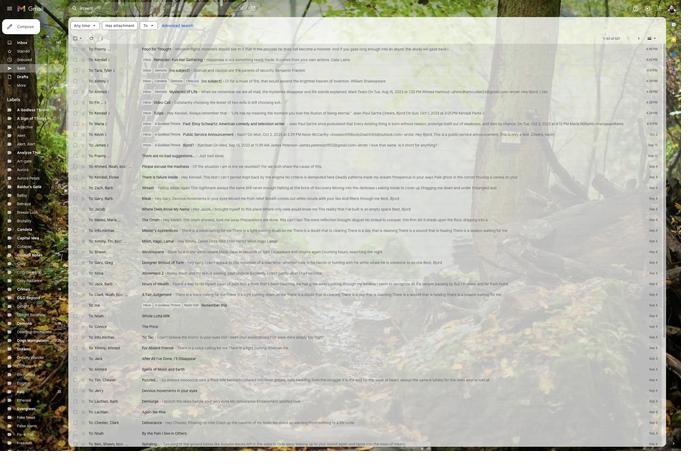 Task type: describe. For each thing, give the bounding box(es) containing it.
0 vertical spatial you
[[344, 47, 350, 52]]

that down window
[[366, 293, 373, 297]]

the left floor,
[[448, 218, 453, 223]]

that left name.
[[380, 143, 386, 148]]

into left abyss,
[[382, 47, 388, 52]]

share
[[283, 164, 292, 169]]

and left returns on the bottom of the page
[[291, 250, 298, 255]]

moon
[[158, 368, 167, 372]]

are up 'excuse'
[[153, 154, 158, 159]]

and left "far"
[[478, 282, 484, 287]]

of inside labels navigation
[[30, 116, 33, 121]]

15 to: from the top
[[89, 196, 94, 201]]

to: connor
[[89, 325, 107, 330]]

0 vertical spatial again
[[181, 186, 190, 191]]

28 row from the top
[[68, 333, 663, 343]]

0 vertical spatial movements
[[187, 196, 206, 201]]

sep 4 for spells of moon and earth
[[650, 368, 658, 372]]

in right am
[[228, 164, 231, 169]]

4 for the price
[[656, 325, 658, 329]]

33 row from the top
[[68, 386, 663, 397]]

0 horizontal spatial james
[[95, 143, 106, 148]]

... left please
[[129, 164, 132, 169]]

9 row from the top
[[68, 129, 663, 140]]

down down ghost
[[444, 186, 453, 191]]

25 to: from the top
[[89, 303, 94, 308]]

1 vertical spatial always
[[401, 378, 412, 383]]

bcc for to: ben , shawn , bcc : ...
[[116, 442, 123, 447]]

3 row from the top
[[68, 65, 663, 76]]

subject) for o! for a muse of fire, that would ascend the brightest heaven of invention. william shakespeare
[[208, 79, 222, 84]]

0 horizontal spatial my
[[174, 207, 179, 212]]

4 for designer shroud of turin
[[656, 261, 658, 265]]

there up please
[[142, 154, 152, 159]]

, for to: gary , greg
[[103, 261, 104, 265]]

kendall up to: maria 2
[[95, 111, 107, 116]]

1 horizontal spatial candela
[[155, 79, 167, 83]]

demons inside labels navigation
[[17, 322, 32, 326]]

8 to: from the top
[[89, 121, 94, 126]]

0 vertical spatial become
[[299, 47, 313, 52]]

from left relief
[[247, 196, 255, 201]]

name.
[[387, 143, 398, 148]]

1 for a sign of things to come
[[60, 117, 61, 121]]

2 horizontal spatial it
[[424, 218, 426, 223]]

18 row from the top
[[68, 226, 663, 236]]

1 horizontal spatial kevin
[[302, 132, 312, 137]]

2 horizontal spatial up
[[416, 186, 421, 191]]

1 vertical spatial dewdrop
[[17, 330, 32, 335]]

sep 4 for whole lotta milk
[[650, 314, 658, 318]]

master's
[[142, 229, 157, 233]]

the left struggle on the bottom of the page
[[321, 378, 327, 383]]

34 to: from the top
[[89, 400, 94, 404]]

32 to: from the top
[[89, 378, 94, 383]]

... up to: ahmed , noah , bcc : ...
[[107, 154, 110, 159]]

demiurge - i scorch the skies before your very eyes my deliverance enslavement labelled love
[[142, 400, 301, 404]]

info.michae. for to: info.michae.
[[95, 335, 115, 340]]

of right brink
[[311, 186, 314, 191]]

0 horizontal spatial maria
[[95, 121, 104, 126]]

before
[[193, 400, 204, 404]]

1 horizontal spatial fin
[[108, 239, 113, 244]]

0 horizontal spatial myself
[[205, 282, 216, 287]]

1 row from the top
[[68, 44, 663, 55]]

of right 'parents'
[[256, 68, 259, 73]]

the right the "share"
[[293, 164, 299, 169]]

ahmed for to: ahmed
[[95, 368, 107, 372]]

that down lesser
[[220, 111, 227, 116]]

1 horizontal spatial tue,
[[524, 122, 531, 126]]

0 vertical spatial not
[[293, 47, 298, 52]]

omen
[[149, 218, 160, 223]]

jack for to: jack
[[95, 357, 103, 362]]

coming for there is a voice calling for me there is a light coming down on me
[[254, 346, 267, 351]]

1 vertical spatial no
[[366, 218, 370, 223]]

toggle split pane mode image
[[648, 36, 653, 41]]

10 to: from the top
[[89, 143, 94, 148]]

1 vertical spatial not
[[229, 57, 235, 62]]

32 row from the top
[[68, 375, 663, 386]]

17 to: from the top
[[89, 218, 94, 223]]

- right the name
[[191, 207, 192, 212]]

to: gary , barb
[[89, 196, 113, 201]]

24 row from the top
[[68, 290, 663, 300]]

in up ready
[[253, 47, 256, 52]]

0 vertical spatial season
[[471, 229, 483, 233]]

sep 4 for master's apprentices
[[650, 229, 658, 233]]

ahmed down to: info.michae.
[[108, 346, 120, 351]]

from
[[309, 421, 318, 426]]

sep for the price
[[650, 325, 656, 329]]

dragging
[[421, 186, 437, 191]]

lose
[[296, 111, 303, 116]]

2 horizontal spatial wrote:
[[510, 90, 521, 94]]

evergreen link
[[17, 407, 36, 412]]

a godless throne link
[[17, 108, 49, 113]]

4 for bleak
[[656, 197, 658, 201]]

0 vertical spatial calling
[[209, 229, 220, 233]]

the right last
[[304, 218, 310, 223]]

freedom
[[17, 441, 32, 446]]

1 horizontal spatial devious
[[172, 196, 186, 201]]

can't left justify
[[269, 271, 278, 276]]

orire
[[209, 239, 218, 244]]

to: mateo , maria ...
[[89, 218, 121, 223]]

26 to: from the top
[[89, 314, 94, 319]]

the left 'omen'
[[183, 218, 190, 223]]

1 vertical spatial same
[[420, 378, 429, 383]]

mateo,
[[171, 218, 183, 223]]

on right caress
[[506, 175, 510, 180]]

1 vertical spatial alert
[[27, 142, 35, 147]]

on down were
[[278, 346, 282, 351]]

in right ghost
[[454, 175, 457, 180]]

1 vertical spatial through
[[343, 282, 357, 287]]

barb for to: jack , barb
[[105, 282, 113, 287]]

that down sheds
[[429, 229, 436, 233]]

sent
[[17, 66, 25, 71]]

to: ahmed
[[89, 368, 107, 372]]

23 row from the top
[[68, 279, 663, 290]]

returns
[[299, 250, 311, 255]]

0 horizontal spatial you
[[289, 111, 295, 116]]

dreams
[[17, 347, 31, 352]]

radiance
[[27, 279, 42, 284]]

expectations?
[[248, 335, 272, 340]]

settings image
[[645, 5, 651, 12]]

0 horizontal spatial it
[[242, 47, 245, 52]]

, for to: ben , shawn , bcc : ...
[[101, 442, 102, 447]]

labels heading
[[7, 97, 57, 103]]

hours
[[142, 282, 152, 287]]

11 to: from the top
[[89, 154, 94, 159]]

no left one
[[411, 261, 416, 265]]

4 for please excuse the madness
[[656, 165, 658, 169]]

1 to: from the top
[[89, 47, 94, 52]]

dalai
[[332, 57, 340, 62]]

can't left believe
[[159, 335, 168, 340]]

the left corner
[[458, 175, 463, 180]]

1 horizontal spatial only
[[512, 132, 519, 137]]

we right are
[[239, 164, 244, 169]]

sep 4 for wreath
[[650, 186, 658, 190]]

4 for whole lotta milk
[[656, 314, 658, 318]]

ideas
[[215, 154, 224, 159]]

this left reality
[[319, 207, 326, 212]]

0 vertical spatial dawning
[[384, 229, 398, 233]]

- left blank
[[165, 250, 167, 255]]

there is failure inside - hey kendall, this test i can't persist kept back by the enigma no criteria is demanded here deadly patterns made my wreath prosperous in your ways pale ghost in the corner pouring a caress on your
[[142, 175, 518, 180]]

, for to: chester , clark
[[108, 421, 109, 426]]

meet
[[230, 335, 239, 340]]

by up never
[[261, 175, 265, 180]]

mad,
[[253, 90, 262, 94]]

into right lapse
[[367, 442, 373, 447]]

analyze
[[17, 150, 32, 155]]

4 for by the pain i see in others
[[656, 432, 658, 436]]

what
[[290, 271, 298, 276]]

being
[[328, 111, 337, 116]]

0 vertical spatial best,
[[381, 196, 390, 201]]

a godless throne up milk
[[155, 304, 181, 308]]

lush
[[30, 210, 38, 215]]

to right spiraling
[[179, 442, 183, 447]]

cozy for cozy radiance
[[17, 279, 26, 284]]

3 inside labels navigation
[[59, 296, 61, 300]]

0 horizontal spatial always
[[217, 186, 229, 191]]

4 for demiurge
[[656, 400, 658, 404]]

sep 4 for windowpane
[[650, 250, 658, 254]]

hey down call
[[167, 111, 174, 116]]

4 for where owls know my name
[[656, 207, 658, 211]]

1 vertical spatial away
[[319, 282, 328, 287]]

by right the dies
[[499, 122, 503, 126]]

35 to: from the top
[[89, 410, 94, 415]]

alert, alert link
[[17, 142, 35, 147]]

0 vertical spatial voice
[[199, 229, 208, 233]]

6 to: from the top
[[89, 100, 94, 105]]

, for to: tara , tyler 2
[[102, 68, 103, 73]]

1 vertical spatial become
[[309, 271, 322, 276]]

14
[[58, 288, 61, 292]]

from right "far"
[[491, 282, 499, 287]]

0 vertical spatial ways
[[426, 175, 434, 180]]

11 row from the top
[[68, 151, 663, 161]]

alert, alert
[[17, 142, 35, 147]]

0 vertical spatial doubt
[[311, 229, 321, 233]]

4 for spiraling...
[[656, 443, 658, 447]]

the left omen on the top left of page
[[142, 218, 149, 223]]

1 vertical spatial chester
[[95, 421, 108, 426]]

1 vertical spatial waiting
[[478, 293, 490, 297]]

2 bad from the left
[[207, 154, 214, 159]]

1 horizontal spatial love
[[372, 143, 379, 148]]

born
[[392, 122, 400, 126]]

18 to: from the top
[[89, 229, 94, 233]]

jean
[[289, 122, 298, 126]]

analyze this link
[[17, 150, 40, 155]]

to: kendall 2 for tulips
[[89, 111, 110, 116]]

0 horizontal spatial wrote:
[[358, 143, 369, 148]]

16 to: from the top
[[89, 207, 94, 212]]

1 horizontal spatial back
[[439, 47, 447, 52]]

moment
[[274, 111, 288, 116]]

4 for wreath
[[656, 186, 658, 190]]

bjord up firm
[[402, 207, 411, 212]]

1 vertical spatial healing
[[434, 293, 446, 297]]

criteria
[[291, 175, 303, 180]]

of left fire,
[[249, 79, 253, 84]]

2 row from the top
[[68, 55, 663, 65]]

0 vertical spatial kendall,
[[175, 111, 188, 116]]

inbox inside labels navigation
[[17, 40, 27, 45]]

hey right turin at the bottom left
[[188, 261, 194, 265]]

your left sound on the bottom of page
[[319, 442, 327, 447]]

2 vertical spatial again
[[339, 442, 348, 447]]

1 vertical spatial cheers,
[[532, 132, 545, 137]]

bcc for to: clark , noah , bcc : ...
[[116, 293, 123, 297]]

demons up video
[[155, 90, 167, 94]]

food
[[142, 47, 151, 52]]

1 horizontal spatial life
[[340, 421, 345, 426]]

24 to: from the top
[[89, 293, 94, 297]]

- right omen on the top left of page
[[161, 218, 162, 223]]

13 to: from the top
[[89, 175, 94, 180]]

whole lotta milk link
[[142, 314, 633, 319]]

advanced search options image
[[248, 3, 259, 14]]

after all i've done, i'll disappear link
[[142, 357, 633, 362]]

0 horizontal spatial nails
[[288, 378, 295, 383]]

your inside 'link'
[[181, 389, 189, 394]]

devious movements in your eyes link
[[142, 389, 633, 394]]

more button
[[0, 81, 64, 90]]

again
[[142, 410, 152, 415]]

0 vertical spatial all
[[249, 90, 252, 94]]

i left "scorch"
[[162, 400, 163, 404]]

face
[[178, 250, 186, 255]]

0 vertical spatial clark
[[95, 293, 104, 297]]

barb for to: zach , barb
[[105, 186, 113, 191]]

milon,
[[142, 239, 152, 244]]

2:39
[[288, 132, 295, 137]]

sep 4 for milon, irago, lamal
[[650, 239, 658, 244]]

throne for kevin
[[170, 133, 181, 137]]

3 inside to: fin ... 3
[[105, 101, 106, 105]]

21 for candela
[[58, 228, 61, 232]]

subject) for distrust and caution are the parents of security. benjamin franklin
[[176, 68, 190, 73]]

there up disappear
[[178, 346, 188, 351]]

- left jean
[[287, 122, 288, 126]]

search
[[181, 23, 194, 28]]

2 horizontal spatial all
[[486, 378, 490, 383]]

0 vertical spatial through
[[360, 196, 374, 201]]

spells
[[142, 368, 152, 372]]

1 gaze from the left
[[351, 47, 359, 52]]

4 for hours of wealth
[[656, 282, 658, 286]]

1 vertical spatial doubt
[[305, 293, 315, 297]]

25 row from the top
[[68, 300, 663, 311]]

1 vertical spatial sartre
[[307, 122, 317, 126]]

0 vertical spatial alert
[[17, 133, 25, 138]]

inbox video call - constantly choosing the lesser of two evils is still choosing evil.
[[143, 100, 281, 105]]

a-
[[24, 433, 27, 438]]

1 horizontal spatial all
[[412, 282, 415, 287]]

that right fire,
[[261, 79, 268, 84]]

inbox inside inbox video call - constantly choosing the lesser of two evils is still choosing evil.
[[143, 101, 151, 105]]

throne inside labels navigation
[[36, 108, 49, 113]]

main content containing any time
[[68, 17, 667, 452]]

0 vertical spatial chester
[[103, 378, 116, 383]]

sound
[[327, 442, 338, 447]]

at right weak
[[385, 378, 389, 383]]

gmail image
[[17, 3, 46, 14]]

hey left can
[[522, 90, 528, 94]]

godless for james
[[158, 143, 170, 147]]

21 sep 4 from the top
[[650, 378, 658, 382]]

a godless throne for kevin
[[155, 133, 181, 137]]

3 to: from the top
[[89, 68, 94, 73]]

1 vertical spatial comes
[[278, 196, 289, 201]]

gary for barb
[[95, 196, 103, 201]]

1 horizontal spatial away
[[286, 442, 295, 447]]

0 vertical spatial coming
[[258, 229, 271, 233]]

the left night
[[368, 250, 373, 255]]

candela link
[[17, 227, 32, 232]]

clear search image
[[236, 3, 247, 14]]

9 to: from the top
[[89, 132, 94, 137]]

0 horizontal spatial tue,
[[374, 90, 381, 94]]

- right judgement at the bottom left of the page
[[173, 293, 175, 297]]

the right mad,
[[263, 90, 268, 94]]

31 row from the top
[[68, 365, 663, 375]]

to inside labels navigation
[[47, 116, 51, 121]]

labels navigation
[[0, 17, 68, 452]]

betrayal link
[[17, 202, 31, 207]]

i up "skin"
[[205, 261, 206, 265]]

leaking
[[376, 186, 389, 191]]

this right done,
[[280, 218, 286, 223]]

2 vertical spatial best,
[[424, 261, 433, 265]]

2 up tyler
[[108, 58, 110, 62]]

4 for devious movements in your eyes
[[656, 389, 658, 393]]

where owls know my name - hey jacob, i brought myself to this place where only owls would know me this reality that i've built is an empty space best, bjord
[[142, 207, 411, 212]]

calling for there is a voice calling for me there is a light coming down on me there is a doubt that is clearing there is a day that is dawning there is a wound that is healing there is a season waiting for me
[[203, 293, 214, 297]]

1 vertical spatial white
[[360, 261, 369, 265]]

horror
[[188, 335, 199, 340]]

37 to: from the top
[[89, 432, 94, 436]]

this down 'prolongs'
[[434, 132, 441, 137]]

of left "being" at the top left
[[323, 111, 327, 116]]

36 row from the top
[[68, 418, 663, 429]]

the right of
[[198, 164, 204, 169]]

madness
[[174, 164, 189, 169]]

4 to: from the top
[[89, 79, 94, 84]]

23 to: from the top
[[89, 282, 94, 287]]

and left the dies
[[483, 122, 490, 126]]

21 for council notes
[[58, 253, 61, 257]]

1 horizontal spatial paul
[[363, 111, 371, 116]]

i left seem
[[377, 282, 378, 287]]

the inside the price link
[[142, 325, 149, 330]]

sep for by the pain i see in others
[[650, 432, 656, 436]]

am
[[222, 164, 227, 169]]

to right nothing
[[333, 421, 336, 426]]

19 row from the top
[[68, 236, 663, 247]]

0 vertical spatial dewdrop
[[27, 270, 42, 275]]

the right 'excuse'
[[167, 164, 173, 169]]

i down public service announcement - nani? on mon, oct 2, 2023 at 2:39 pm kevin mccarthy <invasion0fdbody2natch3rs@outlook.com> wrote: hey bjord, this is a public service announcement. this is only a test. cheers, kevin
[[370, 143, 371, 148]]

, for to: ximmy , fin , bcc : ...
[[106, 239, 107, 244]]

in right face
[[186, 250, 189, 255]]

there down but
[[447, 293, 457, 297]]

sun,
[[413, 111, 420, 116]]

20 row from the top
[[68, 247, 663, 258]]

of right 50
[[612, 36, 615, 40]]

537
[[616, 36, 621, 40]]

1 lamal from the left
[[164, 239, 174, 244]]

aurora for aurora petals
[[17, 176, 28, 181]]

the left brink
[[295, 186, 300, 191]]

0 vertical spatial myself
[[229, 207, 240, 212]]

2 horizontal spatial maria
[[571, 122, 580, 126]]

1 vertical spatial paul
[[298, 122, 306, 126]]

sep for whole lotta milk
[[650, 314, 656, 318]]

4 for spells of moon and earth
[[656, 368, 658, 372]]

sep for a fair judgement
[[650, 293, 656, 297]]

two
[[232, 100, 239, 105]]

and down brightest
[[305, 90, 311, 94]]

0 horizontal spatial white
[[297, 196, 306, 201]]

0 vertical spatial cheers,
[[383, 111, 396, 116]]

21 row from the top
[[68, 258, 663, 268]]

sep for hours of wealth
[[650, 282, 656, 286]]

sep 12
[[649, 154, 658, 158]]

shakespeare
[[364, 79, 386, 84]]

1 horizontal spatial enough
[[368, 47, 381, 52]]

14 row from the top
[[68, 183, 663, 194]]

starred link
[[17, 49, 30, 54]]

ximmy,
[[185, 239, 197, 244]]

34 row from the top
[[68, 397, 663, 407]]

judgement
[[153, 293, 172, 297]]

starred
[[17, 49, 30, 54]]

ground
[[190, 442, 202, 447]]

sep for wreath
[[650, 186, 656, 190]]

1 where from the left
[[142, 207, 153, 212]]

code
[[346, 421, 355, 426]]

sep 4 for the price
[[650, 325, 658, 329]]

refresh image
[[89, 36, 94, 41]]

delight sunshine link
[[17, 313, 45, 318]]

2 lamal from the left
[[267, 239, 277, 244]]

1 for baldur's gate
[[60, 185, 61, 189]]

1 vertical spatial again
[[312, 250, 321, 255]]

darkness
[[360, 186, 375, 191]]

to: kendall 2 for reminder: fun hat gathering
[[89, 57, 110, 62]]

my left brain
[[257, 421, 262, 426]]

2 inside to: kevin 2
[[105, 133, 107, 137]]

15 row from the top
[[68, 194, 663, 204]]

0 horizontal spatial for
[[142, 346, 148, 351]]

we up two
[[236, 90, 241, 94]]

lullaby
[[433, 378, 444, 383]]

4 for deliverance
[[656, 421, 658, 425]]

sep 4 for please excuse the madness
[[650, 165, 658, 169]]

2023 right the 2,
[[274, 132, 283, 137]]

cozy for the cozy link
[[17, 262, 26, 266]]

to up preparations
[[241, 207, 245, 212]]

to: kendall , eloise
[[89, 175, 119, 180]]

demanded
[[308, 175, 326, 180]]

1 vertical spatial is
[[361, 207, 364, 212]]

2 where from the left
[[263, 207, 274, 212]]

calling for there is a voice calling for me there is a light coming down on me
[[205, 346, 216, 351]]

enchant
[[17, 364, 31, 369]]

5 row from the top
[[68, 87, 663, 97]]

service
[[460, 132, 472, 137]]

mere
[[311, 218, 320, 223]]

to: info.michae. ...
[[89, 229, 119, 233]]

0 vertical spatial day
[[365, 229, 371, 233]]

1 vertical spatial enchanted
[[17, 373, 35, 378]]

ximmy for to: ximmy , fin , bcc : ...
[[95, 239, 106, 244]]

on right chance.
[[518, 122, 523, 126]]

sep for demiurge
[[650, 400, 656, 404]]

0 vertical spatial would
[[269, 79, 279, 84]]

on down owls
[[282, 229, 286, 233]]

whoever
[[175, 47, 190, 52]]

remember for we
[[218, 90, 235, 94]]

heart,
[[390, 378, 400, 383]]

sep 4 for tic tac
[[650, 336, 658, 340]]

my left "skin"
[[196, 271, 201, 276]]

16 row from the top
[[68, 204, 663, 215]]

30 to: from the top
[[89, 357, 94, 362]]

17 row from the top
[[68, 215, 663, 226]]

2 inside to: james 2
[[107, 143, 109, 147]]

itself
[[444, 122, 453, 126]]

sep 4 for deliverance
[[650, 421, 658, 425]]

7 row from the top
[[68, 108, 663, 119]]

18
[[58, 322, 61, 326]]

in down nightmare
[[207, 196, 210, 201]]

38 row from the top
[[68, 439, 663, 450]]

0 vertical spatial enchanted
[[33, 330, 52, 335]]

far
[[485, 282, 490, 287]]

14 to: from the top
[[89, 186, 94, 191]]

10 row from the top
[[68, 140, 663, 151]]

to right ordeal
[[383, 218, 386, 223]]

2 gaze from the left
[[430, 47, 438, 52]]

sent link
[[17, 66, 25, 71]]

4:28 pm
[[647, 111, 658, 115]]

1 his from the left
[[311, 261, 316, 265]]

the left horror
[[182, 335, 188, 340]]

1 vertical spatial it
[[402, 143, 405, 148]]

1 horizontal spatial nails
[[298, 261, 306, 265]]

2 vertical spatial it
[[342, 378, 345, 383]]

in inside by the pain i see in others link
[[171, 432, 174, 436]]

eyes left moved
[[220, 196, 228, 201]]

that down people
[[423, 293, 430, 297]]

bcc for to: ximmy , fin , bcc : ...
[[115, 239, 121, 244]]

sep 4 for by the pain i see in others
[[650, 432, 658, 436]]

inbox inside inbox tulips - hey kendall, always remember that - "life has no meaning the moment you lose the illusion of being eternal." jean-paul sartre cheers, bjord on sun, oct 1, 2023 at 3:01 pm kendall parks <
[[143, 111, 151, 115]]

sep for there is failure inside
[[650, 175, 656, 179]]

and for monster.
[[333, 47, 339, 52]]

0 vertical spatial away
[[231, 218, 240, 223]]

19 to: from the top
[[89, 239, 94, 244]]

no up 'excuse'
[[159, 154, 164, 159]]

into right the "dripping"
[[479, 218, 485, 223]]

moon
[[178, 271, 188, 276]]

that up inbox reminder: fun hat gathering - happiness is not something ready made. it comes from your own actions. dalai lama
[[245, 47, 252, 52]]

barb for to: gary , barb
[[105, 196, 113, 201]]

franny for food for thought - whoever fights monsters should see to it that in the process he does not become a monster. and if you gaze long enough into an abyss, the abyss will gaze back i
[[95, 47, 106, 52]]

that left i've
[[338, 207, 345, 212]]

the right lose
[[304, 111, 310, 116]]

0 vertical spatial life
[[312, 90, 317, 94]]

1 vertical spatial season
[[465, 293, 477, 297]]



Task type: locate. For each thing, give the bounding box(es) containing it.
back left i
[[439, 47, 447, 52]]

voice
[[199, 229, 208, 233], [193, 293, 202, 297], [195, 346, 204, 351]]

4 for after all i've done, i'll disappear
[[656, 357, 658, 361]]

0 vertical spatial an
[[389, 47, 393, 52]]

myself right rid in the bottom left of the page
[[205, 282, 216, 287]]

6 row from the top
[[68, 97, 663, 108]]

choosing right still
[[258, 100, 274, 105]]

0 horizontal spatial bad
[[165, 154, 171, 159]]

undone
[[236, 271, 249, 276]]

13
[[655, 143, 658, 147]]

of right seconds
[[258, 250, 262, 255]]

0 vertical spatial brought
[[215, 207, 228, 212]]

false
[[17, 424, 26, 429]]

1 vertical spatial life
[[340, 421, 345, 426]]

lachlan for to: lachlan
[[95, 410, 108, 415]]

sep for after all i've done, i'll disappear
[[650, 357, 656, 361]]

evils
[[240, 100, 247, 105]]

remember
[[218, 90, 235, 94], [202, 111, 219, 116]]

1 vertical spatial gary,
[[195, 261, 204, 265]]

bleak - hey gary, devious movements in your eyes moved me from relief breath comes out white clouds with your lies and filters through me best, bjord
[[142, 196, 400, 201]]

0 horizontal spatial is
[[361, 207, 364, 212]]

22 to: from the top
[[89, 271, 94, 276]]

23 sep 4 from the top
[[650, 400, 658, 404]]

mysteries of life - when we remember we are all mad, the mysteries disappear and life stands explained. mark twain on tue, aug 15, 2023 at 1:33 pm ahmed hamoud <ahmedhamoudee23@gmail.com> wrote: hey bjord, i can
[[170, 90, 548, 94]]

pm right 3:01 at top
[[453, 111, 458, 116]]

ethereal
[[17, 399, 31, 403]]

mysteries
[[269, 90, 286, 94]]

brought up took
[[215, 207, 228, 212]]

advanced search
[[162, 23, 194, 28]]

lost
[[479, 378, 485, 383]]

kendall,
[[175, 111, 188, 116], [189, 175, 203, 180]]

snoozed
[[17, 57, 32, 62]]

ximmy for to: ximmy 2
[[95, 79, 106, 84]]

8 sep 4 from the top
[[650, 239, 658, 244]]

that down gone
[[316, 293, 323, 297]]

0 horizontal spatial through
[[343, 282, 357, 287]]

, for to: clark , noah , bcc : ...
[[104, 293, 104, 297]]

sep 4 for where owls know my name
[[650, 207, 658, 211]]

can't left appeal
[[207, 261, 215, 265]]

31 to: from the top
[[89, 368, 94, 372]]

aug
[[382, 90, 389, 94]]

0 horizontal spatial movements
[[157, 389, 176, 394]]

hey left ximmy,
[[178, 239, 184, 244]]

to: noah for by
[[89, 432, 104, 436]]

paul up existing
[[363, 111, 371, 116]]

sep 4
[[650, 165, 658, 169], [650, 175, 658, 179], [650, 186, 658, 190], [650, 197, 658, 201], [650, 207, 658, 211], [650, 218, 658, 222], [650, 229, 658, 233], [650, 239, 658, 244], [650, 250, 658, 254], [650, 261, 658, 265], [650, 272, 658, 276], [650, 282, 658, 286], [650, 293, 658, 297], [650, 304, 658, 308], [650, 314, 658, 318], [650, 325, 658, 329], [650, 336, 658, 340], [650, 346, 658, 350], [650, 357, 658, 361], [650, 368, 658, 372], [650, 378, 658, 382], [650, 389, 658, 393], [650, 400, 658, 404], [650, 411, 658, 415], [650, 421, 658, 425], [650, 432, 658, 436], [650, 443, 658, 447]]

inside right failure
[[168, 175, 178, 180]]

2 his from the left
[[354, 261, 359, 265]]

to: noah for whole
[[89, 314, 104, 319]]

sep 4 for a fair judgement
[[650, 293, 658, 297]]

looking
[[329, 282, 342, 287]]

in inside devious movements in your eyes 'link'
[[177, 389, 180, 394]]

to: chester , clark
[[89, 421, 119, 426]]

to: up to: jack
[[89, 346, 94, 351]]

26 row from the top
[[68, 311, 663, 322]]

0 horizontal spatial all
[[249, 90, 252, 94]]

1 bad from the left
[[165, 154, 171, 159]]

15,
[[390, 90, 394, 94]]

27 row from the top
[[68, 322, 663, 333]]

2 horizontal spatial and
[[342, 196, 349, 201]]

0 horizontal spatial bjord,
[[423, 132, 433, 137]]

0 vertical spatial candela
[[155, 79, 167, 83]]

- down madness on the top left of the page
[[179, 175, 181, 180]]

white
[[297, 196, 306, 201], [360, 261, 369, 265]]

4 for tic tac
[[656, 336, 658, 340]]

last
[[297, 218, 303, 223]]

29 to: from the top
[[89, 346, 94, 351]]

to: franny ... for there
[[89, 154, 110, 159]]

: for to: ximmy , fin , bcc : ...
[[121, 239, 122, 244]]

to: up to: kendall , eloise
[[89, 164, 94, 169]]

ways down by the pain i see in others link
[[381, 442, 389, 447]]

0 vertical spatial love
[[372, 143, 379, 148]]

lachlan for to: lachlan , barb
[[95, 400, 108, 404]]

cause
[[300, 164, 310, 169]]

on left mist
[[203, 421, 207, 426]]

1 vertical spatial an
[[365, 207, 369, 212]]

38 to: from the top
[[89, 442, 94, 447]]

1 vertical spatial to: kendall 2
[[89, 111, 110, 116]]

3 ximmy from the top
[[95, 346, 106, 351]]

28 to: from the top
[[89, 335, 94, 340]]

noah up ben
[[95, 432, 104, 436]]

eyes right very
[[222, 400, 229, 404]]

of left two
[[228, 100, 231, 105]]

2 info.michae. from the top
[[95, 335, 115, 340]]

shawn up to: gary , greg
[[95, 250, 106, 255]]

4 for master's apprentices
[[656, 229, 658, 233]]

movements inside 'link'
[[157, 389, 176, 394]]

1 vertical spatial franny
[[95, 154, 106, 159]]

info.michae. for to: info.michae. ...
[[95, 229, 115, 233]]

14 sep 4 from the top
[[650, 304, 658, 308]]

4:38 pm down 4:39 pm
[[647, 90, 658, 94]]

you left lose
[[289, 111, 295, 116]]

appeal
[[216, 261, 228, 265]]

public
[[449, 132, 459, 137]]

27 sep 4 from the top
[[650, 443, 658, 447]]

sartre up existing
[[371, 111, 382, 116]]

sep for there are no bad suggestions...
[[649, 154, 655, 158]]

0 horizontal spatial life
[[312, 90, 317, 94]]

<mariaaawilliams
[[596, 122, 624, 126]]

sep for windowpane
[[650, 250, 656, 254]]

deadly
[[336, 175, 348, 180]]

ahmed left hamoud
[[423, 90, 435, 94]]

2 sep 4 from the top
[[650, 175, 658, 179]]

13 row from the top
[[68, 172, 663, 183]]

analyze this
[[17, 150, 40, 155]]

0 horizontal spatial out
[[290, 196, 296, 201]]

sep for atonement 2
[[650, 272, 656, 276]]

toolbar inside "row"
[[618, 57, 661, 63]]

2 cozy from the top
[[17, 270, 26, 275]]

0 vertical spatial 3
[[105, 101, 106, 105]]

None checkbox
[[73, 36, 78, 41], [73, 47, 78, 52], [73, 79, 78, 84], [73, 100, 78, 105], [73, 121, 78, 127], [73, 143, 78, 148], [73, 153, 78, 159], [73, 175, 78, 180], [73, 186, 78, 191], [73, 196, 78, 202], [73, 207, 78, 212], [73, 218, 78, 223], [73, 228, 78, 234], [73, 282, 78, 287], [73, 292, 78, 298], [73, 324, 78, 330], [73, 367, 78, 373], [73, 378, 78, 383], [73, 399, 78, 405], [73, 431, 78, 437], [73, 442, 78, 447], [73, 36, 78, 41], [73, 47, 78, 52], [73, 79, 78, 84], [73, 100, 78, 105], [73, 121, 78, 127], [73, 143, 78, 148], [73, 153, 78, 159], [73, 175, 78, 180], [73, 186, 78, 191], [73, 196, 78, 202], [73, 207, 78, 212], [73, 218, 78, 223], [73, 228, 78, 234], [73, 282, 78, 287], [73, 292, 78, 298], [73, 324, 78, 330], [73, 367, 78, 373], [73, 378, 78, 383], [73, 399, 78, 405], [73, 431, 78, 437], [73, 442, 78, 447]]

19 sep 4 from the top
[[650, 357, 658, 361]]

zach
[[95, 186, 103, 191]]

there down floor,
[[453, 229, 463, 233]]

15 sep 4 from the top
[[650, 314, 658, 318]]

22 row from the top
[[68, 268, 663, 279]]

bad up 'excuse'
[[165, 154, 171, 159]]

<invasion0fdbody2natch3rs@outlook.com>
[[330, 132, 404, 137]]

1 horizontal spatial cheers,
[[532, 132, 545, 137]]

space
[[381, 207, 392, 212]]

4 for windowpane
[[656, 250, 658, 254]]

cheers,
[[383, 111, 396, 116], [532, 132, 545, 137]]

4 row from the top
[[68, 76, 663, 87]]

1 jack from the top
[[95, 282, 103, 287]]

2 inside to: maria 2
[[105, 122, 107, 126]]

or
[[273, 335, 277, 340]]

thing
[[379, 122, 388, 126]]

ximmy down to: info.michae.
[[95, 346, 106, 351]]

0 horizontal spatial an
[[365, 207, 369, 212]]

0 vertical spatial remember
[[218, 90, 235, 94]]

eyes inside 'link'
[[190, 389, 198, 394]]

a godless throne up there are no bad suggestions... - just bad ideas
[[155, 143, 181, 147]]

in right left
[[253, 442, 256, 447]]

... left spiraling...
[[126, 442, 129, 447]]

earth
[[176, 368, 185, 372]]

support image
[[633, 5, 640, 12]]

sep for master's apprentices
[[650, 229, 656, 233]]

maria up to: kevin 2
[[95, 121, 104, 126]]

to: noah up ben
[[89, 432, 104, 436]]

time
[[82, 23, 90, 28]]

1 aurora from the top
[[17, 168, 28, 172]]

gary left greg
[[95, 261, 103, 265]]

0 horizontal spatial up
[[227, 421, 231, 426]]

the left caverns
[[232, 421, 238, 426]]

a godless throne for maria
[[155, 122, 181, 126]]

away right took
[[231, 218, 240, 223]]

from down food for thought - whoever fights monsters should see to it that in the process he does not become a monster. and if you gaze long enough into an abyss, the abyss will gaze back i
[[292, 57, 300, 62]]

dawning down seem
[[378, 293, 392, 297]]

4 for the omen
[[656, 218, 658, 222]]

to: jerry
[[89, 389, 104, 394]]

inbox inside inbox reminder: fun hat gathering - happiness is not something ready made. it comes from your own actions. dalai lama
[[143, 58, 151, 62]]

myself
[[229, 207, 240, 212], [205, 282, 216, 287]]

7 to: from the top
[[89, 111, 94, 116]]

it right made.
[[276, 57, 279, 62]]

1 vertical spatial for
[[142, 346, 148, 351]]

of right caverns
[[253, 421, 256, 426]]

voice for there is a voice calling for me there is a light coming down on me
[[195, 346, 204, 351]]

designer
[[142, 261, 157, 265]]

in up cover
[[413, 175, 416, 180]]

0 horizontal spatial his
[[311, 261, 316, 265]]

8 row from the top
[[68, 119, 663, 129]]

0 vertical spatial is
[[399, 143, 401, 148]]

to: franny ... for food
[[89, 47, 110, 52]]

subject) down hat
[[176, 68, 190, 73]]

2 horizontal spatial away
[[319, 282, 328, 287]]

1 horizontal spatial maria
[[107, 218, 117, 223]]

enigma
[[17, 381, 30, 386]]

1 vertical spatial enough
[[264, 186, 276, 191]]

0 vertical spatial comes
[[280, 57, 291, 62]]

0 vertical spatial always
[[217, 186, 229, 191]]

1 vertical spatial devious
[[142, 389, 156, 394]]

2 choosing from the left
[[258, 100, 274, 105]]

0 vertical spatial info.michae.
[[95, 229, 115, 233]]

2 ximmy from the top
[[95, 239, 106, 244]]

0 horizontal spatial kevin
[[95, 132, 104, 137]]

4 for for absent friends
[[656, 346, 658, 350]]

37 row from the top
[[68, 429, 663, 439]]

1 horizontal spatial an
[[389, 47, 393, 52]]

barb up the "to: clark , noah , bcc : ..."
[[105, 282, 113, 287]]

barb for to: lachlan , barb
[[110, 400, 118, 404]]

main content
[[68, 17, 667, 452]]

24 sep 4 from the top
[[650, 411, 658, 415]]

0 horizontal spatial 3
[[59, 296, 61, 300]]

4 sep 4 from the top
[[650, 197, 658, 201]]

down down been
[[266, 293, 275, 297]]

4 for atonement 2
[[656, 272, 658, 276]]

20 to: from the top
[[89, 250, 94, 255]]

1 vertical spatial cozy
[[17, 270, 26, 275]]

after all i've done, i'll disappear
[[142, 357, 196, 362]]

1 vertical spatial gary
[[95, 261, 103, 265]]

sep 4 for spiraling...
[[650, 443, 658, 447]]

1 horizontal spatial best,
[[393, 207, 401, 212]]

0 horizontal spatial choosing
[[194, 100, 209, 105]]

2 to: franny ... from the top
[[89, 154, 110, 159]]

doubt down gone
[[305, 293, 315, 297]]

1 for capital idea
[[60, 236, 61, 240]]

shawn right ben
[[103, 442, 115, 447]]

35 row from the top
[[68, 407, 663, 418]]

whole
[[142, 314, 153, 319]]

conquer,
[[387, 218, 402, 223]]

1 ximmy from the top
[[95, 79, 106, 84]]

1 vertical spatial kendall,
[[189, 175, 203, 180]]

1 horizontal spatial movements
[[187, 196, 206, 201]]

would right owls
[[292, 207, 302, 212]]

sep for spiraling...
[[650, 443, 656, 447]]

gary for greg
[[95, 261, 103, 265]]

whale
[[370, 261, 380, 265]]

1 horizontal spatial kendall,
[[189, 175, 203, 180]]

devious inside devious movements in your eyes 'link'
[[142, 389, 156, 394]]

godless inside labels navigation
[[21, 108, 35, 113]]

1 horizontal spatial bad
[[207, 154, 214, 159]]

franny for there are no bad suggestions... - just bad ideas
[[95, 154, 106, 159]]

sep for deliverance
[[650, 421, 656, 425]]

13 sep 4 from the top
[[650, 293, 658, 297]]

wound down slit on the right of the page
[[416, 229, 428, 233]]

something
[[236, 57, 253, 62]]

1 horizontal spatial bjord,
[[529, 90, 539, 94]]

1 horizontal spatial with
[[346, 261, 353, 265]]

and for lies
[[342, 196, 349, 201]]

cozy down the cozy link
[[17, 270, 26, 275]]

0 vertical spatial paul
[[363, 111, 371, 116]]

subject) left "o!"
[[208, 79, 222, 84]]

aurora down aurora link on the left of the page
[[17, 176, 28, 181]]

0 vertical spatial no
[[286, 175, 290, 180]]

demiurge
[[142, 400, 159, 404]]

4 for milon, irago, lamal
[[656, 239, 658, 244]]

disgust
[[352, 218, 365, 223]]

aurora for aurora link on the left of the page
[[17, 168, 28, 172]]

36 to: from the top
[[89, 421, 94, 426]]

from right bleeding
[[312, 378, 320, 383]]

to: james 2
[[89, 143, 109, 148]]

bcc for to: ahmed , noah , bcc : ...
[[120, 164, 126, 169]]

remember for always
[[202, 111, 219, 116]]

2 lachlan from the top
[[95, 410, 108, 415]]

chester
[[103, 378, 116, 383], [95, 421, 108, 426]]

this inside labels navigation
[[32, 150, 40, 155]]

1 horizontal spatial (no
[[202, 79, 207, 84]]

explained.
[[330, 90, 348, 94]]

search mail image
[[70, 4, 80, 13]]

sartre left once
[[307, 122, 317, 126]]

1 horizontal spatial lamal
[[267, 239, 277, 244]]

this right analyze
[[32, 150, 40, 155]]

sep for for absent friends
[[650, 346, 656, 350]]

at left the 1:33
[[405, 90, 408, 94]]

edit
[[193, 304, 199, 308]]

1 horizontal spatial my
[[230, 400, 235, 404]]

2 inside labels navigation
[[59, 407, 61, 411]]

2 inside the to: tara , tyler 2
[[113, 69, 115, 73]]

up right cover
[[416, 186, 421, 191]]

0 vertical spatial gary,
[[163, 196, 171, 201]]

of up service
[[460, 122, 464, 126]]

throne for maria
[[170, 122, 181, 126]]

ready
[[254, 57, 264, 62]]

life left stands
[[312, 90, 317, 94]]

older image
[[637, 36, 642, 41]]

0 vertical spatial back
[[439, 47, 447, 52]]

0 vertical spatial gary
[[95, 196, 103, 201]]

29 row from the top
[[68, 343, 663, 354]]

tide
[[220, 378, 226, 383]]

- left "scorch"
[[160, 400, 161, 404]]

, for to: ximmy , ahmed
[[106, 346, 107, 351]]

labels
[[7, 97, 20, 103]]

2 inside to: ahmed 2
[[108, 90, 110, 94]]

0 horizontal spatial clark
[[95, 293, 104, 297]]

, for to: mateo , maria ...
[[105, 218, 106, 223]]

26 sep 4 from the top
[[650, 432, 658, 436]]

27 to: from the top
[[89, 325, 94, 330]]

is right name.
[[399, 143, 401, 148]]

ballsy
[[17, 193, 27, 198]]

2 up to: james 2
[[105, 133, 107, 137]]

we right when
[[212, 90, 217, 94]]

10 sep 4 from the top
[[650, 261, 658, 265]]

simply
[[296, 335, 307, 340]]

sep for tic tac
[[650, 336, 656, 340]]

1 vertical spatial 3
[[59, 296, 61, 300]]

2 jack from the top
[[95, 357, 103, 362]]

1 vertical spatial to: noah
[[89, 432, 104, 436]]

0 horizontal spatial subject)
[[176, 68, 190, 73]]

to: up to: gary , greg
[[89, 250, 94, 255]]

clearing down "reflection"
[[333, 229, 347, 233]]

idea
[[31, 236, 39, 241]]

0 vertical spatial shawn
[[95, 250, 106, 255]]

inside for falling
[[170, 186, 180, 191]]

sep for please excuse the madness
[[650, 165, 656, 169]]

of left misery
[[390, 442, 393, 447]]

light up the milon
[[250, 229, 258, 233]]

sep for milon, irago, lamal
[[650, 239, 656, 244]]

become
[[299, 47, 313, 52], [309, 271, 322, 276]]

- left rising
[[165, 271, 166, 276]]

any time
[[74, 23, 90, 28]]

sep 4 for after all i've done, i'll disappear
[[650, 357, 658, 361]]

2 to: kendall 2 from the top
[[89, 111, 110, 116]]

1 horizontal spatial for
[[262, 164, 267, 169]]

sep 4 for for absent friends
[[650, 346, 658, 350]]

cozy for cozy dewdrop
[[17, 270, 26, 275]]

to: down to: jerry
[[89, 400, 94, 404]]

delight for 'delight' link on the left of the page
[[17, 304, 29, 309]]

1 cozy from the top
[[17, 262, 26, 266]]

council notes link
[[17, 253, 43, 258]]

5 sep 4 from the top
[[650, 207, 658, 211]]

1 to: franny ... from the top
[[89, 47, 110, 52]]

sep for spells of moon and earth
[[650, 368, 656, 372]]

candela inside labels navigation
[[17, 227, 32, 232]]

2 horizontal spatial again
[[339, 442, 348, 447]]

None search field
[[68, 2, 261, 15]]

prolongs
[[428, 122, 443, 126]]

toolbar
[[618, 57, 661, 63]]

where down bleak - hey gary, devious movements in your eyes moved me from relief breath comes out white clouds with your lies and filters through me best, bjord
[[263, 207, 274, 212]]

sep 4 for there is failure inside
[[650, 175, 658, 179]]

to: left mateo on the top left
[[89, 218, 94, 223]]

his left hands
[[311, 261, 316, 265]]

owls
[[154, 207, 162, 212]]

sep 4 for again we rise
[[650, 411, 658, 415]]

2 4:38 pm from the top
[[647, 101, 658, 105]]

21 to: from the top
[[89, 261, 94, 265]]

there down please
[[142, 175, 152, 180]]

is right built
[[361, 207, 364, 212]]

past
[[228, 271, 235, 276]]

the left people
[[416, 282, 422, 287]]

myself down moved
[[229, 207, 240, 212]]

... left fair
[[126, 293, 129, 297]]

there
[[142, 154, 152, 159], [142, 175, 152, 180], [182, 229, 192, 233], [233, 229, 243, 233], [293, 229, 303, 233], [348, 229, 358, 233], [399, 229, 409, 233], [453, 229, 463, 233], [176, 293, 185, 297], [227, 293, 236, 297], [287, 293, 297, 297], [342, 293, 351, 297], [393, 293, 403, 297], [447, 293, 457, 297], [178, 346, 188, 351], [229, 346, 239, 351]]

0 horizontal spatial ways
[[381, 442, 389, 447]]

1 vertical spatial movements
[[157, 389, 176, 394]]

2 delight from the top
[[17, 313, 29, 318]]

or
[[328, 261, 332, 265]]

1 vertical spatial up
[[227, 421, 231, 426]]

0 vertical spatial wound
[[416, 229, 428, 233]]

2 left rising
[[162, 271, 164, 276]]

to: maria 2
[[89, 121, 107, 126]]

0 vertical spatial to: franny ...
[[89, 47, 110, 52]]

coming down fever
[[252, 293, 265, 297]]

maria right mateo on the top left
[[107, 218, 117, 223]]

Search mail text field
[[80, 6, 235, 11]]

main menu image
[[6, 5, 13, 12]]

hey down reason,
[[416, 132, 423, 137]]

12 row from the top
[[68, 161, 663, 172]]

, for to: ahmed , noah , bcc : ...
[[107, 164, 108, 169]]

2 to: noah from the top
[[89, 432, 104, 436]]

1 vertical spatial wound
[[410, 293, 422, 297]]

12 to: from the top
[[89, 164, 94, 169]]

to: left jerry
[[89, 389, 94, 394]]

cozy radiance
[[17, 279, 42, 284]]

1 vertical spatial tue,
[[524, 122, 531, 126]]

this down chance.
[[501, 132, 507, 137]]

and right moon
[[189, 271, 195, 276]]

it right 'see' in the top of the page
[[242, 47, 245, 52]]

0 vertical spatial waiting
[[484, 229, 496, 233]]

to: info.michae.
[[89, 335, 115, 340]]

without
[[401, 122, 414, 126]]

2 vertical spatial wrote:
[[358, 143, 369, 148]]

4 for there is failure inside
[[656, 175, 658, 179]]

2023
[[395, 90, 404, 94], [431, 111, 440, 116], [543, 122, 551, 126], [274, 132, 283, 137], [242, 143, 250, 148]]

1 choosing from the left
[[194, 100, 209, 105]]

- left found
[[170, 282, 172, 287]]

5 to: from the top
[[89, 89, 94, 94]]

0 horizontal spatial gaze
[[351, 47, 359, 52]]

time
[[52, 339, 61, 343]]

1 horizontal spatial james
[[271, 143, 282, 148]]

30 row from the top
[[68, 354, 663, 365]]

21
[[58, 228, 61, 232], [58, 253, 61, 257]]

window
[[363, 282, 376, 287]]

eternal."
[[338, 111, 353, 116]]

disappear
[[287, 90, 304, 94]]

0 vertical spatial clearing
[[333, 229, 347, 233]]

jack for to: jack , barb
[[95, 282, 103, 287]]

dogs manipulating time link
[[17, 339, 61, 343]]

, for to: lachlan , barb
[[108, 400, 109, 404]]

4
[[59, 108, 61, 112], [656, 165, 658, 169], [656, 175, 658, 179], [656, 186, 658, 190], [656, 197, 658, 201], [656, 207, 658, 211], [656, 218, 658, 222], [656, 229, 658, 233], [656, 239, 658, 244], [656, 250, 658, 254], [656, 261, 658, 265], [656, 272, 658, 276], [656, 282, 658, 286], [656, 293, 658, 297], [656, 304, 658, 308], [656, 314, 658, 318], [656, 325, 658, 329], [656, 336, 658, 340], [656, 346, 658, 350], [656, 357, 658, 361], [656, 368, 658, 372], [656, 378, 658, 382], [656, 389, 658, 393], [656, 400, 658, 404], [656, 411, 658, 415], [656, 421, 658, 425], [656, 432, 658, 436], [656, 443, 658, 447]]

row
[[68, 44, 663, 55], [68, 55, 663, 65], [68, 65, 663, 76], [68, 76, 663, 87], [68, 87, 663, 97], [68, 97, 663, 108], [68, 108, 663, 119], [68, 119, 663, 129], [68, 129, 663, 140], [68, 140, 663, 151], [68, 151, 663, 161], [68, 161, 663, 172], [68, 172, 663, 183], [68, 183, 663, 194], [68, 194, 663, 204], [68, 204, 663, 215], [68, 215, 663, 226], [68, 226, 663, 236], [68, 236, 663, 247], [68, 247, 663, 258], [68, 258, 663, 268], [68, 268, 663, 279], [68, 279, 663, 290], [68, 290, 663, 300], [68, 300, 663, 311], [68, 311, 663, 322], [68, 322, 663, 333], [68, 333, 663, 343], [68, 343, 663, 354], [68, 354, 663, 365], [68, 365, 663, 375], [68, 375, 663, 386], [68, 386, 663, 397], [68, 397, 663, 407], [68, 407, 663, 418], [68, 418, 663, 429], [68, 429, 663, 439], [68, 439, 663, 450]]

0 horizontal spatial has
[[240, 111, 246, 116]]

2 to: from the top
[[89, 57, 94, 62]]

1 lachlan from the top
[[95, 400, 108, 404]]

2 inside to: ximmy 2
[[107, 79, 109, 83]]

devious
[[172, 196, 186, 201], [142, 389, 156, 394]]

sep for devious movements in your eyes
[[650, 389, 656, 393]]

1 horizontal spatial clark
[[110, 421, 119, 426]]

art-gate link
[[17, 159, 32, 164]]

tab list
[[667, 17, 682, 432]]

bad right just
[[207, 154, 214, 159]]

showed,
[[201, 218, 215, 223]]

lamal right irago
[[267, 239, 277, 244]]

0 vertical spatial for
[[262, 164, 267, 169]]

, for to: jack , barb
[[103, 282, 104, 287]]

1 vertical spatial back
[[251, 175, 260, 180]]

will
[[423, 47, 429, 52]]

1 vertical spatial subject)
[[208, 79, 222, 84]]

brutality
[[17, 219, 31, 224]]

1 vertical spatial my
[[230, 400, 235, 404]]

like
[[214, 442, 220, 447]]

22 sep 4 from the top
[[650, 389, 658, 393]]

None checkbox
[[73, 57, 78, 63], [73, 68, 78, 73], [73, 89, 78, 95], [73, 111, 78, 116], [73, 132, 78, 137], [73, 164, 78, 169], [73, 239, 78, 244], [73, 250, 78, 255], [73, 260, 78, 266], [73, 271, 78, 276], [73, 303, 78, 308], [73, 314, 78, 319], [73, 335, 78, 341], [73, 346, 78, 351], [73, 357, 78, 362], [73, 389, 78, 394], [73, 410, 78, 415], [73, 421, 78, 426], [73, 57, 78, 63], [73, 68, 78, 73], [73, 89, 78, 95], [73, 111, 78, 116], [73, 132, 78, 137], [73, 164, 78, 169], [73, 239, 78, 244], [73, 250, 78, 255], [73, 260, 78, 266], [73, 271, 78, 276], [73, 303, 78, 308], [73, 314, 78, 319], [73, 335, 78, 341], [73, 346, 78, 351], [73, 357, 78, 362], [73, 389, 78, 394], [73, 410, 78, 415], [73, 421, 78, 426]]

bjørdsøn
[[198, 143, 213, 148]]

33 to: from the top
[[89, 389, 94, 394]]

james
[[95, 143, 106, 148], [271, 143, 282, 148]]

, for to: tim , chester
[[101, 378, 102, 383]]

public service announcement - nani? on mon, oct 2, 2023 at 2:39 pm kevin mccarthy <invasion0fdbody2natch3rs@outlook.com> wrote: hey bjord, this is a public service announcement. this is only a test. cheers, kevin
[[183, 132, 555, 137]]

a godless throne for james
[[155, 143, 181, 147]]

delight for delight sunshine
[[17, 313, 29, 318]]

16 sep 4 from the top
[[650, 325, 658, 329]]

there down the haunting
[[287, 293, 297, 297]]

kevin
[[95, 132, 104, 137], [302, 132, 312, 137], [546, 132, 555, 137]]

i right did at the bottom left of page
[[228, 335, 229, 340]]

mountain
[[241, 261, 256, 265]]

1 vertical spatial brought
[[338, 218, 351, 223]]

snoozed link
[[17, 57, 32, 62]]

1 4:38 pm from the top
[[647, 90, 658, 94]]

2 21 from the top
[[58, 253, 61, 257]]

night
[[374, 250, 383, 255]]

: for to: ahmed , noah , bcc : ...
[[126, 164, 127, 169]]

and left under
[[454, 186, 461, 191]]

1 to: kendall 2 from the top
[[89, 57, 110, 62]]

done,
[[163, 357, 173, 362]]

25 sep 4 from the top
[[650, 421, 658, 425]]

4 inside labels navigation
[[59, 108, 61, 112]]

up right waking on the left bottom
[[309, 442, 314, 447]]

(no for (no subject) - distrust and caution are the parents of security. benjamin franklin
[[170, 68, 175, 73]]

more image
[[99, 36, 105, 41]]

it left short
[[402, 143, 405, 148]]

4:38 pm for inbox video call - constantly choosing the lesser of two evils is still choosing evil.
[[647, 101, 658, 105]]

down down done,
[[272, 229, 281, 233]]

, for to: zach , barb
[[103, 186, 104, 191]]

20 sep 4 from the top
[[650, 368, 658, 372]]

17 sep 4 from the top
[[650, 336, 658, 340]]

kendall, down constantly
[[175, 111, 188, 116]]

a godless throne inside labels navigation
[[17, 108, 49, 113]]

on right twain
[[369, 90, 374, 94]]

demons up 'mysteries'
[[171, 79, 183, 83]]

capital idea
[[17, 236, 39, 241]]

whe-
[[273, 261, 282, 265]]

info.michae. down to: mateo , maria ...
[[95, 229, 115, 233]]

cozy up crimes link
[[17, 279, 26, 284]]

1 horizontal spatial ways
[[426, 175, 434, 180]]

elroy
[[192, 122, 201, 126]]

2 aurora from the top
[[17, 176, 28, 181]]



Task type: vqa. For each thing, say whether or not it's contained in the screenshot.
Entangled
yes



